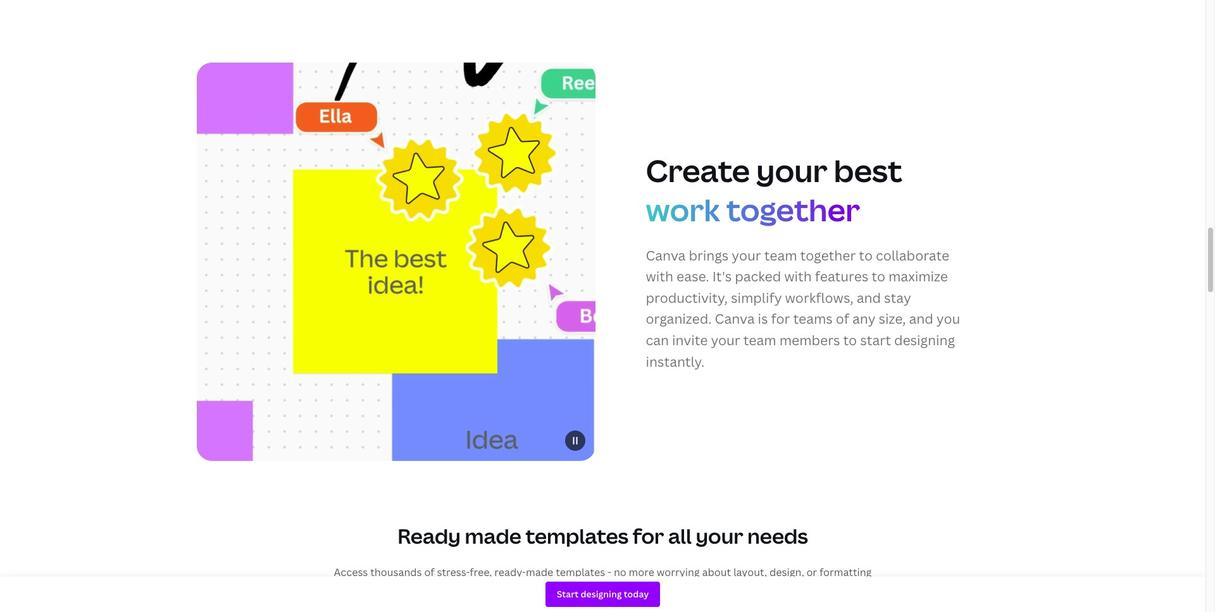 Task type: vqa. For each thing, say whether or not it's contained in the screenshot.
best's TOGETHER
yes



Task type: describe. For each thing, give the bounding box(es) containing it.
0 vertical spatial made
[[465, 523, 521, 550]]

of inside canva brings your team together to collaborate with ease. it's packed with features to maximize productivity, simplify workflows, and stay organized. canva is for teams of any size, and you can invite your team members to start designing instantly.
[[836, 310, 849, 328]]

simplify
[[731, 289, 782, 307]]

all
[[668, 523, 692, 550]]

packed
[[735, 268, 781, 286]]

or
[[807, 566, 817, 579]]

stress-
[[437, 566, 470, 579]]

1 vertical spatial for
[[633, 523, 664, 550]]

is
[[758, 310, 768, 328]]

organized.
[[646, 310, 712, 328]]

size,
[[879, 310, 906, 328]]

instantly.
[[646, 353, 705, 371]]

start
[[860, 332, 891, 349]]

access thousands of stress-free, ready-made templates - no more worrying about layout, design, or formatting
[[334, 566, 872, 579]]

best
[[834, 150, 902, 191]]

0 vertical spatial team
[[764, 247, 797, 264]]

for inside canva brings your team together to collaborate with ease. it's packed with features to maximize productivity, simplify workflows, and stay organized. canva is for teams of any size, and you can invite your team members to start designing instantly.
[[771, 310, 790, 328]]

2 vertical spatial to
[[843, 332, 857, 349]]

0 horizontal spatial of
[[424, 566, 435, 579]]

about
[[702, 566, 731, 579]]

ease.
[[677, 268, 709, 286]]

ready made templates for all your needs
[[398, 523, 808, 550]]

formatting
[[820, 566, 872, 579]]

needs
[[748, 523, 808, 550]]

any
[[853, 310, 876, 328]]

invite
[[672, 332, 708, 349]]

0 vertical spatial to
[[859, 247, 873, 264]]

ready-
[[495, 566, 526, 579]]

stay
[[884, 289, 911, 307]]

productivity,
[[646, 289, 728, 307]]

0 horizontal spatial and
[[857, 289, 881, 307]]

2 with from the left
[[784, 268, 812, 286]]



Task type: locate. For each thing, give the bounding box(es) containing it.
templates up access thousands of stress-free, ready-made templates - no more worrying about layout, design, or formatting
[[526, 523, 629, 550]]

thousands
[[370, 566, 422, 579]]

0 vertical spatial canva
[[646, 247, 686, 264]]

and
[[857, 289, 881, 307], [909, 310, 933, 328]]

more
[[629, 566, 654, 579]]

for left all
[[633, 523, 664, 550]]

0 horizontal spatial canva
[[646, 247, 686, 264]]

create your best work together
[[646, 150, 902, 231]]

1 vertical spatial of
[[424, 566, 435, 579]]

brings
[[689, 247, 729, 264]]

1 vertical spatial made
[[526, 566, 553, 579]]

your inside "create your best work together"
[[756, 150, 828, 191]]

can
[[646, 332, 669, 349]]

your
[[756, 150, 828, 191], [732, 247, 761, 264], [711, 332, 740, 349], [696, 523, 743, 550]]

made
[[465, 523, 521, 550], [526, 566, 553, 579]]

members
[[780, 332, 840, 349]]

you
[[937, 310, 960, 328]]

canva up the ease.
[[646, 247, 686, 264]]

-
[[608, 566, 611, 579]]

to down any
[[843, 332, 857, 349]]

1 horizontal spatial with
[[784, 268, 812, 286]]

0 vertical spatial templates
[[526, 523, 629, 550]]

no
[[614, 566, 626, 579]]

canva brings your team together to collaborate with ease. it's packed with features to maximize productivity, simplify workflows, and stay organized. canva is for teams of any size, and you can invite your team members to start designing instantly.
[[646, 247, 960, 371]]

made up free,
[[465, 523, 521, 550]]

team
[[764, 247, 797, 264], [744, 332, 776, 349]]

with
[[646, 268, 673, 286], [784, 268, 812, 286]]

0 horizontal spatial made
[[465, 523, 521, 550]]

to
[[859, 247, 873, 264], [872, 268, 885, 286], [843, 332, 857, 349]]

of left stress-
[[424, 566, 435, 579]]

templates
[[526, 523, 629, 550], [556, 566, 605, 579]]

ready
[[398, 523, 461, 550]]

0 horizontal spatial with
[[646, 268, 673, 286]]

worrying
[[657, 566, 700, 579]]

collaborate
[[876, 247, 949, 264]]

made right free,
[[526, 566, 553, 579]]

features
[[815, 268, 869, 286]]

1 vertical spatial team
[[744, 332, 776, 349]]

0 horizontal spatial for
[[633, 523, 664, 550]]

with left the ease.
[[646, 268, 673, 286]]

workflows,
[[785, 289, 854, 307]]

0 vertical spatial together
[[726, 189, 860, 231]]

with up workflows,
[[784, 268, 812, 286]]

team up packed
[[764, 247, 797, 264]]

1 horizontal spatial canva
[[715, 310, 755, 328]]

access
[[334, 566, 368, 579]]

team down is
[[744, 332, 776, 349]]

to up features
[[859, 247, 873, 264]]

1 vertical spatial templates
[[556, 566, 605, 579]]

work
[[646, 189, 720, 231]]

1 horizontal spatial made
[[526, 566, 553, 579]]

0 vertical spatial and
[[857, 289, 881, 307]]

1 vertical spatial together
[[800, 247, 856, 264]]

create
[[646, 150, 750, 191]]

together for your
[[800, 247, 856, 264]]

design,
[[770, 566, 804, 579]]

teams
[[793, 310, 833, 328]]

to up stay
[[872, 268, 885, 286]]

1 horizontal spatial of
[[836, 310, 849, 328]]

layout,
[[734, 566, 767, 579]]

1 vertical spatial and
[[909, 310, 933, 328]]

0 vertical spatial of
[[836, 310, 849, 328]]

together inside canva brings your team together to collaborate with ease. it's packed with features to maximize productivity, simplify workflows, and stay organized. canva is for teams of any size, and you can invite your team members to start designing instantly.
[[800, 247, 856, 264]]

for right is
[[771, 310, 790, 328]]

together for best
[[726, 189, 860, 231]]

together inside "create your best work together"
[[726, 189, 860, 231]]

of
[[836, 310, 849, 328], [424, 566, 435, 579]]

templates left -
[[556, 566, 605, 579]]

canva left is
[[715, 310, 755, 328]]

and up designing
[[909, 310, 933, 328]]

and up any
[[857, 289, 881, 307]]

together
[[726, 189, 860, 231], [800, 247, 856, 264]]

1 vertical spatial canva
[[715, 310, 755, 328]]

it's
[[713, 268, 732, 286]]

of left any
[[836, 310, 849, 328]]

1 vertical spatial to
[[872, 268, 885, 286]]

designing
[[894, 332, 955, 349]]

1 horizontal spatial for
[[771, 310, 790, 328]]

0 vertical spatial for
[[771, 310, 790, 328]]

canva
[[646, 247, 686, 264], [715, 310, 755, 328]]

1 with from the left
[[646, 268, 673, 286]]

for
[[771, 310, 790, 328], [633, 523, 664, 550]]

free,
[[470, 566, 492, 579]]

1 horizontal spatial and
[[909, 310, 933, 328]]

maximize
[[889, 268, 948, 286]]



